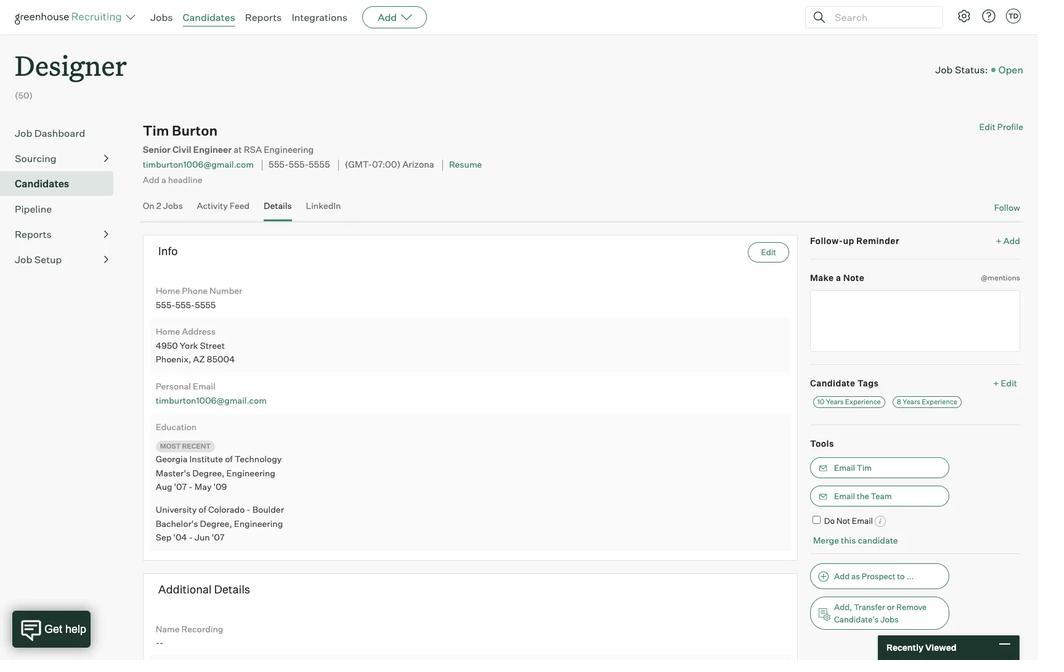 Task type: describe. For each thing, give the bounding box(es) containing it.
2 horizontal spatial edit
[[1002, 378, 1018, 388]]

personal
[[156, 381, 191, 391]]

email the team
[[835, 491, 892, 501]]

on 2 jobs
[[143, 200, 183, 211]]

2
[[156, 200, 161, 211]]

job setup link
[[15, 252, 109, 267]]

greenhouse recruiting image
[[15, 10, 126, 25]]

candidate
[[811, 378, 856, 388]]

@mentions link
[[982, 272, 1021, 284]]

1 vertical spatial jobs
[[163, 200, 183, 211]]

status:
[[956, 63, 989, 76]]

8
[[898, 398, 902, 406]]

job dashboard
[[15, 127, 85, 139]]

10 years experience link
[[814, 397, 886, 408]]

email inside 'button'
[[835, 491, 856, 501]]

engineering inside tim burton senior civil engineer at rsa engineering
[[264, 144, 314, 155]]

linkedin
[[306, 200, 341, 211]]

candidate's
[[835, 615, 879, 625]]

name
[[156, 624, 180, 635]]

555-555-5555
[[269, 159, 330, 170]]

reminder
[[857, 235, 900, 246]]

, inside most recent georgia institute of technology master's degree , engineering aug '07 - may '09
[[222, 468, 225, 478]]

home address 4950 york street phoenix, az 85004
[[156, 326, 235, 365]]

(gmt-07:00) arizona
[[345, 159, 435, 170]]

years for 8
[[903, 398, 921, 406]]

pipeline link
[[15, 202, 109, 217]]

merge this candidate
[[814, 535, 899, 546]]

degree inside most recent georgia institute of technology master's degree , engineering aug '07 - may '09
[[193, 468, 222, 478]]

personal email timburton1006@gmail.com
[[156, 381, 267, 406]]

edit profile link
[[980, 122, 1024, 132]]

555- down the phone
[[175, 300, 195, 310]]

jobs inside add, transfer or remove candidate's jobs
[[881, 615, 899, 625]]

university
[[156, 505, 197, 515]]

job dashboard link
[[15, 126, 109, 141]]

0 vertical spatial 5555
[[309, 159, 330, 170]]

follow link
[[995, 202, 1021, 214]]

8 years experience
[[898, 398, 958, 406]]

0 horizontal spatial candidates link
[[15, 176, 109, 191]]

experience for 8 years experience
[[923, 398, 958, 406]]

up
[[844, 235, 855, 246]]

job for job status:
[[936, 63, 954, 76]]

555- up 4950 in the left of the page
[[156, 300, 175, 310]]

designer link
[[15, 35, 127, 86]]

0 horizontal spatial reports
[[15, 228, 52, 241]]

engineer
[[193, 144, 232, 155]]

aug
[[156, 482, 172, 492]]

the
[[858, 491, 870, 501]]

job setup
[[15, 254, 62, 266]]

sep
[[156, 532, 172, 543]]

details link
[[264, 200, 292, 218]]

recent
[[182, 442, 211, 451]]

most
[[160, 442, 181, 451]]

td
[[1009, 12, 1019, 20]]

bachelor's
[[156, 518, 198, 529]]

university of colorado - boulder bachelor's degree , engineering sep '04 - jun '07
[[156, 505, 284, 543]]

name recording --
[[156, 624, 223, 648]]

activity feed
[[197, 200, 250, 211]]

tim inside tim burton senior civil engineer at rsa engineering
[[143, 122, 169, 139]]

candidate tags
[[811, 378, 880, 388]]

4950
[[156, 340, 178, 351]]

+ add
[[997, 235, 1021, 246]]

setup
[[34, 254, 62, 266]]

+ edit
[[994, 378, 1018, 388]]

10 years experience
[[818, 398, 882, 406]]

civil
[[173, 144, 191, 155]]

email tim button
[[811, 457, 950, 478]]

add,
[[835, 602, 853, 612]]

address
[[182, 326, 216, 337]]

85004
[[207, 354, 235, 365]]

(gmt-
[[345, 159, 372, 170]]

years for 10
[[827, 398, 844, 406]]

sourcing
[[15, 152, 56, 165]]

most recent georgia institute of technology master's degree , engineering aug '07 - may '09
[[156, 442, 282, 492]]

resume link
[[449, 159, 482, 170]]

integrations link
[[292, 11, 348, 23]]

az
[[193, 354, 205, 365]]

Do Not Email checkbox
[[813, 516, 821, 524]]

td button
[[1004, 6, 1024, 26]]

+ for + add
[[997, 235, 1002, 246]]

sourcing link
[[15, 151, 109, 166]]

job for job dashboard
[[15, 127, 32, 139]]

as
[[852, 571, 861, 581]]

of inside university of colorado - boulder bachelor's degree , engineering sep '04 - jun '07
[[199, 505, 206, 515]]

'07 inside university of colorado - boulder bachelor's degree , engineering sep '04 - jun '07
[[212, 532, 225, 543]]

1 vertical spatial timburton1006@gmail.com
[[156, 395, 267, 406]]

0 vertical spatial jobs
[[150, 11, 173, 23]]

- inside most recent georgia institute of technology master's degree , engineering aug '07 - may '09
[[189, 482, 193, 492]]

+ add link
[[997, 235, 1021, 247]]

1 horizontal spatial candidates
[[183, 11, 235, 23]]

0 vertical spatial timburton1006@gmail.com
[[143, 159, 254, 170]]

merge this candidate link
[[814, 535, 899, 546]]

engineering inside most recent georgia institute of technology master's degree , engineering aug '07 - may '09
[[227, 468, 276, 478]]

transfer
[[855, 602, 886, 612]]

1 vertical spatial reports link
[[15, 227, 109, 242]]

email inside personal email timburton1006@gmail.com
[[193, 381, 216, 391]]

jun
[[195, 532, 210, 543]]

'04
[[173, 532, 187, 543]]

configure image
[[958, 9, 972, 23]]

, inside university of colorado - boulder bachelor's degree , engineering sep '04 - jun '07
[[230, 518, 232, 529]]



Task type: vqa. For each thing, say whether or not it's contained in the screenshot.
1st Average link from the right
no



Task type: locate. For each thing, give the bounding box(es) containing it.
add inside popup button
[[378, 11, 397, 23]]

merge
[[814, 535, 840, 546]]

follow-
[[811, 235, 844, 246]]

555- up details link
[[269, 159, 289, 170]]

boulder
[[253, 505, 284, 515]]

1 horizontal spatial a
[[837, 273, 842, 283]]

edit
[[980, 122, 996, 132], [762, 247, 777, 257], [1002, 378, 1018, 388]]

at
[[234, 144, 242, 155]]

arizona
[[403, 159, 435, 170]]

0 vertical spatial tim
[[143, 122, 169, 139]]

2 vertical spatial engineering
[[234, 518, 283, 529]]

engineering inside university of colorado - boulder bachelor's degree , engineering sep '04 - jun '07
[[234, 518, 283, 529]]

candidates right jobs link
[[183, 11, 235, 23]]

timburton1006@gmail.com link
[[143, 159, 254, 170], [156, 395, 267, 406]]

2 years from the left
[[903, 398, 921, 406]]

0 horizontal spatial ,
[[222, 468, 225, 478]]

a left note
[[837, 273, 842, 283]]

1 horizontal spatial details
[[264, 200, 292, 211]]

0 horizontal spatial reports link
[[15, 227, 109, 242]]

job
[[936, 63, 954, 76], [15, 127, 32, 139], [15, 254, 32, 266]]

a for make
[[837, 273, 842, 283]]

integrations
[[292, 11, 348, 23]]

timburton1006@gmail.com down personal
[[156, 395, 267, 406]]

recently
[[887, 643, 924, 653]]

timburton1006@gmail.com
[[143, 159, 254, 170], [156, 395, 267, 406]]

1 vertical spatial a
[[837, 273, 842, 283]]

'09
[[214, 482, 227, 492]]

0 vertical spatial '07
[[174, 482, 187, 492]]

prospect
[[862, 571, 896, 581]]

recently viewed
[[887, 643, 957, 653]]

experience inside 10 years experience link
[[846, 398, 882, 406]]

0 vertical spatial candidates link
[[183, 11, 235, 23]]

home for york
[[156, 326, 180, 337]]

reports link down pipeline link
[[15, 227, 109, 242]]

add for add a headline
[[143, 174, 160, 185]]

experience inside 8 years experience link
[[923, 398, 958, 406]]

1 vertical spatial details
[[214, 582, 250, 596]]

york
[[180, 340, 198, 351]]

0 vertical spatial reports
[[245, 11, 282, 23]]

candidates link
[[183, 11, 235, 23], [15, 176, 109, 191]]

job status:
[[936, 63, 989, 76]]

of right institute
[[225, 454, 233, 464]]

home inside home address 4950 york street phoenix, az 85004
[[156, 326, 180, 337]]

candidate
[[859, 535, 899, 546]]

candidates down sourcing
[[15, 178, 69, 190]]

add inside "button"
[[835, 571, 850, 581]]

designer
[[15, 47, 127, 83]]

candidates link right jobs link
[[183, 11, 235, 23]]

job left status:
[[936, 63, 954, 76]]

1 horizontal spatial tim
[[858, 463, 873, 473]]

a
[[162, 174, 166, 185], [837, 273, 842, 283]]

Search text field
[[832, 8, 932, 26]]

institute
[[190, 454, 223, 464]]

details right additional
[[214, 582, 250, 596]]

candidates link up pipeline link
[[15, 176, 109, 191]]

experience
[[846, 398, 882, 406], [923, 398, 958, 406]]

1 vertical spatial +
[[994, 378, 1000, 388]]

0 horizontal spatial experience
[[846, 398, 882, 406]]

experience right 8
[[923, 398, 958, 406]]

master's
[[156, 468, 191, 478]]

0 vertical spatial reports link
[[245, 11, 282, 23]]

additional
[[158, 582, 212, 596]]

additional details
[[158, 582, 250, 596]]

reports left integrations
[[245, 11, 282, 23]]

number
[[210, 286, 243, 296]]

tim inside button
[[858, 463, 873, 473]]

add a headline
[[143, 174, 203, 185]]

1 vertical spatial tim
[[858, 463, 873, 473]]

1 vertical spatial reports
[[15, 228, 52, 241]]

a for add
[[162, 174, 166, 185]]

0 horizontal spatial a
[[162, 174, 166, 185]]

pipeline
[[15, 203, 52, 215]]

1 vertical spatial candidates
[[15, 178, 69, 190]]

reports
[[245, 11, 282, 23], [15, 228, 52, 241]]

0 horizontal spatial tim
[[143, 122, 169, 139]]

1 horizontal spatial edit
[[980, 122, 996, 132]]

+ edit link
[[991, 375, 1021, 391]]

1 horizontal spatial experience
[[923, 398, 958, 406]]

edit for edit profile
[[980, 122, 996, 132]]

phoenix,
[[156, 354, 191, 365]]

tim up the
[[858, 463, 873, 473]]

0 vertical spatial details
[[264, 200, 292, 211]]

1 horizontal spatial reports
[[245, 11, 282, 23]]

add, transfer or remove candidate's jobs
[[835, 602, 928, 625]]

feed
[[230, 200, 250, 211]]

job for job setup
[[15, 254, 32, 266]]

1 years from the left
[[827, 398, 844, 406]]

follow-up reminder
[[811, 235, 900, 246]]

0 vertical spatial job
[[936, 63, 954, 76]]

home up 4950 in the left of the page
[[156, 326, 180, 337]]

, down 'colorado'
[[230, 518, 232, 529]]

5555 inside home phone number 555-555-5555
[[195, 300, 216, 310]]

reports down pipeline
[[15, 228, 52, 241]]

555-
[[269, 159, 289, 170], [289, 159, 309, 170], [156, 300, 175, 310], [175, 300, 195, 310]]

0 vertical spatial ,
[[222, 468, 225, 478]]

may
[[195, 482, 212, 492]]

candidates
[[183, 11, 235, 23], [15, 178, 69, 190]]

edit link
[[749, 242, 790, 262]]

details right feed
[[264, 200, 292, 211]]

1 vertical spatial of
[[199, 505, 206, 515]]

years right 8
[[903, 398, 921, 406]]

headline
[[168, 174, 203, 185]]

timburton1006@gmail.com link down personal
[[156, 395, 267, 406]]

2 home from the top
[[156, 326, 180, 337]]

1 vertical spatial '07
[[212, 532, 225, 543]]

engineering down technology
[[227, 468, 276, 478]]

1 vertical spatial ,
[[230, 518, 232, 529]]

10
[[818, 398, 825, 406]]

+ for + edit
[[994, 378, 1000, 388]]

colorado
[[208, 505, 245, 515]]

'07 right jun in the bottom of the page
[[212, 532, 225, 543]]

or
[[888, 602, 895, 612]]

activity feed link
[[197, 200, 250, 218]]

tags
[[858, 378, 880, 388]]

0 horizontal spatial of
[[199, 505, 206, 515]]

'07 inside most recent georgia institute of technology master's degree , engineering aug '07 - may '09
[[174, 482, 187, 492]]

engineering down boulder
[[234, 518, 283, 529]]

...
[[907, 571, 915, 581]]

0 vertical spatial home
[[156, 286, 180, 296]]

home inside home phone number 555-555-5555
[[156, 286, 180, 296]]

1 vertical spatial engineering
[[227, 468, 276, 478]]

1 experience from the left
[[846, 398, 882, 406]]

email up email the team
[[835, 463, 856, 473]]

recording
[[182, 624, 223, 635]]

a left headline
[[162, 174, 166, 185]]

1 horizontal spatial ,
[[230, 518, 232, 529]]

add, transfer or remove candidate's jobs button
[[811, 597, 950, 630]]

0 vertical spatial engineering
[[264, 144, 314, 155]]

open
[[999, 63, 1024, 76]]

years
[[827, 398, 844, 406], [903, 398, 921, 406]]

email tim
[[835, 463, 873, 473]]

home phone number 555-555-5555
[[156, 286, 243, 310]]

years right 10 at the right bottom of the page
[[827, 398, 844, 406]]

follow
[[995, 202, 1021, 213]]

add for add
[[378, 11, 397, 23]]

-
[[189, 482, 193, 492], [247, 505, 251, 515], [189, 532, 193, 543], [156, 637, 160, 648], [160, 637, 164, 648]]

edit for edit
[[762, 247, 777, 257]]

2 vertical spatial jobs
[[881, 615, 899, 625]]

1 vertical spatial home
[[156, 326, 180, 337]]

of inside most recent georgia institute of technology master's degree , engineering aug '07 - may '09
[[225, 454, 233, 464]]

team
[[872, 491, 892, 501]]

add as prospect to ...
[[835, 571, 915, 581]]

0 vertical spatial timburton1006@gmail.com link
[[143, 159, 254, 170]]

'07 down master's
[[174, 482, 187, 492]]

2 vertical spatial edit
[[1002, 378, 1018, 388]]

engineering up 555-555-5555
[[264, 144, 314, 155]]

07:00)
[[372, 159, 401, 170]]

profile
[[998, 122, 1024, 132]]

resume
[[449, 159, 482, 170]]

home for 555-
[[156, 286, 180, 296]]

georgia
[[156, 454, 188, 464]]

1 horizontal spatial 5555
[[309, 159, 330, 170]]

experience down the tags
[[846, 398, 882, 406]]

0 horizontal spatial years
[[827, 398, 844, 406]]

0 vertical spatial edit
[[980, 122, 996, 132]]

0 horizontal spatial edit
[[762, 247, 777, 257]]

1 vertical spatial candidates link
[[15, 176, 109, 191]]

0 vertical spatial of
[[225, 454, 233, 464]]

(50)
[[15, 90, 33, 101]]

jobs link
[[150, 11, 173, 23]]

1 horizontal spatial of
[[225, 454, 233, 464]]

degree down 'colorado'
[[200, 518, 230, 529]]

job up sourcing
[[15, 127, 32, 139]]

job left setup
[[15, 254, 32, 266]]

timburton1006@gmail.com link up headline
[[143, 159, 254, 170]]

0 horizontal spatial details
[[214, 582, 250, 596]]

1 horizontal spatial candidates link
[[183, 11, 235, 23]]

2 vertical spatial job
[[15, 254, 32, 266]]

0 vertical spatial +
[[997, 235, 1002, 246]]

td button
[[1007, 9, 1022, 23]]

linkedin link
[[306, 200, 341, 218]]

0 horizontal spatial '07
[[174, 482, 187, 492]]

to
[[898, 571, 906, 581]]

1 vertical spatial degree
[[200, 518, 230, 529]]

5555 down the phone
[[195, 300, 216, 310]]

degree inside university of colorado - boulder bachelor's degree , engineering sep '04 - jun '07
[[200, 518, 230, 529]]

education
[[156, 422, 197, 432]]

1 horizontal spatial '07
[[212, 532, 225, 543]]

timburton1006@gmail.com up headline
[[143, 159, 254, 170]]

+ inside + add link
[[997, 235, 1002, 246]]

experience for 10 years experience
[[846, 398, 882, 406]]

5555
[[309, 159, 330, 170], [195, 300, 216, 310]]

rsa
[[244, 144, 262, 155]]

email inside button
[[835, 463, 856, 473]]

degree down institute
[[193, 468, 222, 478]]

0 vertical spatial candidates
[[183, 11, 235, 23]]

1 home from the top
[[156, 286, 180, 296]]

home left the phone
[[156, 286, 180, 296]]

0 vertical spatial degree
[[193, 468, 222, 478]]

email down az
[[193, 381, 216, 391]]

, up '09 on the left of the page
[[222, 468, 225, 478]]

info
[[158, 244, 178, 257]]

1 vertical spatial job
[[15, 127, 32, 139]]

+ inside "+ edit" link
[[994, 378, 1000, 388]]

add for add as prospect to ...
[[835, 571, 850, 581]]

tim burton senior civil engineer at rsa engineering
[[143, 122, 314, 155]]

5555 left the (gmt-
[[309, 159, 330, 170]]

0 vertical spatial a
[[162, 174, 166, 185]]

tim up senior
[[143, 122, 169, 139]]

1 vertical spatial 5555
[[195, 300, 216, 310]]

of down may
[[199, 505, 206, 515]]

0 horizontal spatial 5555
[[195, 300, 216, 310]]

1 vertical spatial timburton1006@gmail.com link
[[156, 395, 267, 406]]

on
[[143, 200, 155, 211]]

0 horizontal spatial candidates
[[15, 178, 69, 190]]

email right not
[[853, 516, 874, 526]]

make a note
[[811, 273, 865, 283]]

2 experience from the left
[[923, 398, 958, 406]]

1 horizontal spatial reports link
[[245, 11, 282, 23]]

1 vertical spatial edit
[[762, 247, 777, 257]]

reports link left integrations
[[245, 11, 282, 23]]

555- up "linkedin"
[[289, 159, 309, 170]]

1 horizontal spatial years
[[903, 398, 921, 406]]

add as prospect to ... button
[[811, 563, 950, 589]]

None text field
[[811, 290, 1021, 352]]

do not email
[[825, 516, 874, 526]]

email left the
[[835, 491, 856, 501]]

note
[[844, 273, 865, 283]]

this
[[842, 535, 857, 546]]



